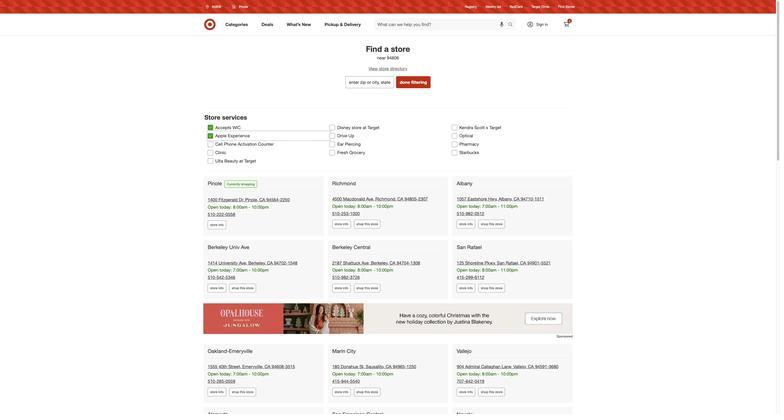Task type: describe. For each thing, give the bounding box(es) containing it.
what's new link
[[282, 18, 318, 30]]

shop this store button for berkeley univ ave
[[230, 284, 256, 293]]

near
[[377, 55, 386, 61]]

94564-
[[267, 197, 280, 203]]

store down "4500 macdonald ave, richmond, ca 94805-2307 open today: 8:00am - 10:00pm 510-253-1000"
[[371, 222, 378, 226]]

today: inside 125 shoreline pkwy, san rafael, ca 94901-5521 open today: 8:00am - 11:00pm 415-299-6112
[[469, 268, 481, 273]]

- for berkeley univ ave
[[249, 268, 251, 273]]

richmond
[[332, 180, 356, 187]]

4500 macdonald ave, richmond, ca 94805-2307 open today: 8:00am - 10:00pm 510-253-1000
[[332, 196, 428, 216]]

accepts
[[215, 125, 231, 130]]

city
[[347, 348, 356, 355]]

1414
[[208, 260, 217, 266]]

open for marin city
[[332, 372, 343, 377]]

shop for berkeley central
[[357, 286, 364, 290]]

store down 222-
[[210, 223, 218, 227]]

shop this store for berkeley univ ave
[[232, 286, 254, 290]]

store down 707- at right bottom
[[459, 390, 467, 394]]

store down 125 shoreline pkwy, san rafael, ca 94901-5521 open today: 8:00am - 11:00pm 415-299-6112
[[495, 286, 503, 290]]

info for san rafael
[[468, 286, 473, 290]]

store inside group
[[352, 125, 362, 130]]

disney store at target
[[338, 125, 380, 130]]

10:00pm for berkeley univ ave
[[252, 268, 269, 273]]

st,
[[360, 364, 365, 370]]

find a store near 94806
[[366, 44, 410, 61]]

180 donahue st, sausalito, ca 94965-1250 open today: 7:00am - 10:00pm 415-944-5540
[[332, 364, 416, 384]]

info for berkeley central
[[343, 286, 348, 290]]

- for richmond
[[373, 204, 375, 209]]

7:00am for berkeley univ ave
[[233, 268, 248, 273]]

10:00pm for marin city
[[376, 372, 394, 377]]

Drive Up checkbox
[[330, 133, 335, 139]]

1414 university ave, berkeley, ca 94702-1548 open today: 7:00am - 10:00pm 510-542-5346
[[208, 260, 298, 280]]

125
[[457, 260, 464, 266]]

store info for richmond
[[335, 222, 348, 226]]

kendra
[[460, 125, 473, 130]]

982- for berkeley central
[[341, 275, 350, 280]]

510- for pinole
[[208, 212, 217, 217]]

store info link for albany
[[457, 220, 476, 229]]

scott
[[475, 125, 485, 130]]

store info link for richmond
[[332, 220, 351, 229]]

1414 university ave, berkeley, ca 94702-1548 link
[[208, 260, 298, 266]]

125 shoreline pkwy, san rafael, ca 94901-5521 link
[[457, 260, 551, 266]]

Clinic checkbox
[[208, 150, 213, 156]]

Kendra Scott x Target checkbox
[[452, 125, 457, 130]]

store down 542-
[[210, 286, 218, 290]]

street,
[[229, 364, 241, 370]]

shop this store for berkeley central
[[357, 286, 378, 290]]

store down 1555 40th street, emeryville, ca 94608-3515 open today: 7:00am - 10:00pm 510-285-0559
[[246, 390, 254, 394]]

10:00pm for pinole
[[252, 205, 269, 210]]

albany link
[[457, 180, 474, 187]]

store down 2187 shattuck ave, berkeley, ca 94704-1308 open today: 8:00am - 10:00pm 510-982-3726
[[371, 286, 378, 290]]

done filtering button
[[396, 76, 431, 88]]

today: for richmond
[[344, 204, 357, 209]]

store
[[205, 114, 221, 121]]

store down 904 admiral callaghan lane, vallejo, ca 94591-3680 open today: 8:00am - 10:00pm 707-642-0419
[[495, 390, 503, 394]]

weekly ad
[[486, 5, 501, 9]]

ca for berkeley central
[[390, 260, 396, 266]]

0419
[[475, 379, 485, 384]]

san inside 125 shoreline pkwy, san rafael, ca 94901-5521 open today: 8:00am - 11:00pm 415-299-6112
[[497, 260, 505, 266]]

shop this store for vallejo
[[481, 390, 503, 394]]

view store directory
[[369, 66, 408, 71]]

7:00am for oakland-emeryville
[[233, 372, 248, 377]]

target circle
[[532, 5, 550, 9]]

0559
[[226, 379, 235, 384]]

pinole inside pinole dropdown button
[[239, 5, 248, 9]]

6112
[[475, 275, 485, 280]]

ave, for berkeley univ ave
[[239, 260, 247, 266]]

Accepts WIC checkbox
[[208, 125, 213, 130]]

store info link for vallejo
[[457, 388, 476, 397]]

today: for pinole
[[220, 205, 232, 210]]

stores
[[566, 5, 575, 9]]

sign
[[537, 22, 544, 27]]

store info for berkeley univ ave
[[210, 286, 224, 290]]

fresh grocery
[[338, 150, 365, 155]]

707-
[[457, 379, 466, 384]]

store down 299-
[[459, 286, 467, 290]]

this for richmond
[[365, 222, 370, 226]]

shop this store button for oakland-emeryville
[[230, 388, 256, 397]]

what's
[[287, 22, 301, 27]]

ca inside 125 shoreline pkwy, san rafael, ca 94901-5521 open today: 8:00am - 11:00pm 415-299-6112
[[521, 260, 526, 266]]

categories
[[225, 22, 248, 27]]

new
[[302, 22, 311, 27]]

berkeley for berkeley univ ave
[[208, 244, 228, 251]]

berkeley, for berkeley central
[[371, 260, 389, 266]]

10:00pm inside 904 admiral callaghan lane, vallejo, ca 94591-3680 open today: 8:00am - 10:00pm 707-642-0419
[[501, 372, 518, 377]]

Ear Piercing checkbox
[[330, 142, 335, 147]]

grocery
[[349, 150, 365, 155]]

oakland-emeryville
[[208, 348, 253, 355]]

shop this store for albany
[[481, 222, 503, 226]]

ave
[[241, 244, 250, 251]]

ear piercing
[[338, 142, 361, 147]]

415-944-5540 link
[[332, 379, 360, 384]]

- for albany
[[498, 204, 500, 209]]

university
[[219, 260, 238, 266]]

drive up
[[338, 133, 354, 139]]

this for berkeley central
[[365, 286, 370, 290]]

store down 1414 university ave, berkeley, ca 94702-1548 open today: 7:00am - 10:00pm 510-542-5346
[[246, 286, 254, 290]]

- for pinole
[[249, 205, 251, 210]]

or
[[367, 80, 371, 85]]

shop this store button for marin city
[[354, 388, 381, 397]]

find stores
[[559, 5, 575, 9]]

counter
[[258, 142, 274, 147]]

510- for richmond
[[332, 211, 341, 216]]

store down the 510-982-0512 link
[[459, 222, 467, 226]]

at for beauty
[[239, 158, 243, 164]]

emeryville
[[229, 348, 253, 355]]

94806 inside dropdown button
[[212, 5, 221, 9]]

1011
[[535, 196, 544, 202]]

store right view
[[379, 66, 389, 71]]

Disney store at Target checkbox
[[330, 125, 335, 130]]

sausalito,
[[366, 364, 385, 370]]

253-
[[341, 211, 350, 216]]

94806 inside find a store near 94806
[[387, 55, 399, 61]]

415- inside 125 shoreline pkwy, san rafael, ca 94901-5521 open today: 8:00am - 11:00pm 415-299-6112
[[457, 275, 466, 280]]

642-
[[466, 379, 475, 384]]

8:00am inside 904 admiral callaghan lane, vallejo, ca 94591-3680 open today: 8:00am - 10:00pm 707-642-0419
[[482, 372, 497, 377]]

today: inside 904 admiral callaghan lane, vallejo, ca 94591-3680 open today: 8:00am - 10:00pm 707-642-0419
[[469, 372, 481, 377]]

this for berkeley univ ave
[[240, 286, 245, 290]]

what's new
[[287, 22, 311, 27]]

oakland-emeryville link
[[208, 348, 254, 355]]

3680
[[549, 364, 559, 370]]

- for oakland-emeryville
[[249, 372, 251, 377]]

store down 944-
[[335, 390, 342, 394]]

shop this store button for albany
[[479, 220, 505, 229]]

univ
[[229, 244, 240, 251]]

982- for albany
[[466, 211, 475, 216]]

2 link
[[561, 18, 573, 30]]

store down 180 donahue st, sausalito, ca 94965-1250 open today: 7:00am - 10:00pm 415-944-5540
[[371, 390, 378, 394]]

store info for san rafael
[[459, 286, 473, 290]]

2250
[[280, 197, 290, 203]]

san rafael
[[457, 244, 482, 251]]

cell
[[215, 142, 223, 147]]

Optical checkbox
[[452, 133, 457, 139]]

vallejo link
[[457, 348, 473, 355]]

target for ulta beauty at target
[[244, 158, 256, 164]]

beauty
[[224, 158, 238, 164]]

marin city link
[[332, 348, 357, 355]]

deals link
[[257, 18, 280, 30]]

shop for albany
[[481, 222, 488, 226]]

this for vallejo
[[489, 390, 495, 394]]

rafael,
[[506, 260, 519, 266]]

kendra scott x target
[[460, 125, 502, 130]]

store info for marin city
[[335, 390, 348, 394]]

redcard
[[510, 5, 523, 9]]

a
[[384, 44, 389, 54]]

94591-
[[535, 364, 549, 370]]

10:00pm for berkeley central
[[376, 268, 394, 273]]

berkeley for berkeley central
[[332, 244, 353, 251]]

shop this store button for berkeley central
[[354, 284, 381, 293]]

904
[[457, 364, 464, 370]]

wic
[[233, 125, 241, 130]]

info for richmond
[[343, 222, 348, 226]]

0558
[[226, 212, 235, 217]]

0 vertical spatial san
[[457, 244, 466, 251]]

richmond link
[[332, 180, 357, 187]]

find stores link
[[559, 4, 575, 9]]

circle
[[541, 5, 550, 9]]

store info for oakland-emeryville
[[210, 390, 224, 394]]

shop this store for san rafael
[[481, 286, 503, 290]]

Starbucks checkbox
[[452, 150, 457, 156]]

delivery
[[344, 22, 361, 27]]

weekly ad link
[[486, 4, 501, 9]]

search button
[[506, 18, 519, 32]]

view
[[369, 66, 378, 71]]



Task type: vqa. For each thing, say whether or not it's contained in the screenshot.
30% off select FAO Schwarz items
no



Task type: locate. For each thing, give the bounding box(es) containing it.
5521
[[541, 260, 551, 266]]

shop
[[357, 222, 364, 226], [481, 222, 488, 226], [232, 286, 239, 290], [357, 286, 364, 290], [481, 286, 488, 290], [232, 390, 239, 394], [357, 390, 364, 394], [481, 390, 488, 394]]

0 vertical spatial 11:00pm
[[501, 204, 518, 209]]

1 horizontal spatial find
[[559, 5, 565, 9]]

0 vertical spatial pinole
[[239, 5, 248, 9]]

berkeley, inside 1414 university ave, berkeley, ca 94702-1548 open today: 7:00am - 10:00pm 510-542-5346
[[248, 260, 266, 266]]

40th
[[219, 364, 227, 370]]

shop for marin city
[[357, 390, 364, 394]]

phone
[[224, 142, 237, 147]]

1 vertical spatial find
[[366, 44, 382, 54]]

0 horizontal spatial 982-
[[341, 275, 350, 280]]

sign in
[[537, 22, 548, 27]]

today: inside 180 donahue st, sausalito, ca 94965-1250 open today: 7:00am - 10:00pm 415-944-5540
[[344, 372, 357, 377]]

starbucks
[[460, 150, 479, 155]]

pickup
[[325, 22, 339, 27]]

1 horizontal spatial berkeley,
[[371, 260, 389, 266]]

510- inside "4500 macdonald ave, richmond, ca 94805-2307 open today: 8:00am - 10:00pm 510-253-1000"
[[332, 211, 341, 216]]

510- down 1414
[[208, 275, 217, 280]]

shop this store button for san rafael
[[479, 284, 505, 293]]

0 horizontal spatial find
[[366, 44, 382, 54]]

berkeley, down ave
[[248, 260, 266, 266]]

open down 1414
[[208, 268, 219, 273]]

7:00am inside 180 donahue st, sausalito, ca 94965-1250 open today: 7:00am - 10:00pm 415-944-5540
[[358, 372, 372, 377]]

open inside 2187 shattuck ave, berkeley, ca 94704-1308 open today: 8:00am - 10:00pm 510-982-3726
[[332, 268, 343, 273]]

4500
[[332, 196, 342, 202]]

shop down 1000
[[357, 222, 364, 226]]

ca inside 1555 40th street, emeryville, ca 94608-3515 open today: 7:00am - 10:00pm 510-285-0559
[[265, 364, 271, 370]]

5540
[[350, 379, 360, 384]]

enter zip or city, state button
[[346, 76, 394, 88]]

info down 222-
[[219, 223, 224, 227]]

shop this store down the 5540
[[357, 390, 378, 394]]

donahue
[[341, 364, 358, 370]]

today:
[[344, 204, 357, 209], [469, 204, 481, 209], [220, 205, 232, 210], [220, 268, 232, 273], [344, 268, 357, 273], [469, 268, 481, 273], [220, 372, 232, 377], [344, 372, 357, 377], [469, 372, 481, 377]]

open inside 125 shoreline pkwy, san rafael, ca 94901-5521 open today: 8:00am - 11:00pm 415-299-6112
[[457, 268, 468, 273]]

today: inside "4500 macdonald ave, richmond, ca 94805-2307 open today: 8:00am - 10:00pm 510-253-1000"
[[344, 204, 357, 209]]

510- down the 4500
[[332, 211, 341, 216]]

4500 macdonald ave, richmond, ca 94805-2307 link
[[332, 196, 428, 202]]

- inside 1555 40th street, emeryville, ca 94608-3515 open today: 7:00am - 10:00pm 510-285-0559
[[249, 372, 251, 377]]

11:00pm
[[501, 204, 518, 209], [501, 268, 518, 273]]

target for kendra scott x target
[[490, 125, 502, 130]]

today: for oakland-emeryville
[[220, 372, 232, 377]]

find up near
[[366, 44, 382, 54]]

open inside 1400 fitzgerald dr, pinole, ca 94564-2250 open today: 8:00am - 10:00pm 510-222-0558
[[208, 205, 219, 210]]

open down 2187
[[332, 268, 343, 273]]

shop for vallejo
[[481, 390, 488, 394]]

1 vertical spatial at
[[239, 158, 243, 164]]

shop down 0419
[[481, 390, 488, 394]]

disney
[[338, 125, 351, 130]]

shop this store button for richmond
[[354, 220, 381, 229]]

Apple Experience checkbox
[[208, 133, 213, 139]]

target circle link
[[532, 4, 550, 9]]

10:00pm down the 1414 university ave, berkeley, ca 94702-1548 link
[[252, 268, 269, 273]]

pharmacy
[[460, 142, 479, 147]]

pinole up 1400
[[208, 180, 222, 187]]

10:00pm inside "4500 macdonald ave, richmond, ca 94805-2307 open today: 8:00am - 10:00pm 510-253-1000"
[[376, 204, 394, 209]]

- inside 904 admiral callaghan lane, vallejo, ca 94591-3680 open today: 8:00am - 10:00pm 707-642-0419
[[498, 372, 500, 377]]

today: for berkeley central
[[344, 268, 357, 273]]

0 vertical spatial at
[[363, 125, 367, 130]]

1 vertical spatial 415-
[[332, 379, 341, 384]]

shop this store button for vallejo
[[479, 388, 505, 397]]

1 horizontal spatial 94806
[[387, 55, 399, 61]]

1 vertical spatial 982-
[[341, 275, 350, 280]]

ca right "vallejo,"
[[528, 364, 534, 370]]

view store directory link
[[198, 66, 578, 72]]

experience
[[228, 133, 250, 139]]

ave,
[[366, 196, 374, 202], [239, 260, 247, 266], [362, 260, 370, 266]]

store info link for marin city
[[332, 388, 351, 397]]

1555 40th street, emeryville, ca 94608-3515 link
[[208, 364, 295, 370]]

94806 left pinole dropdown button
[[212, 5, 221, 9]]

510- inside 1414 university ave, berkeley, ca 94702-1548 open today: 7:00am - 10:00pm 510-542-5346
[[208, 275, 217, 280]]

8:00am inside 125 shoreline pkwy, san rafael, ca 94901-5521 open today: 8:00am - 11:00pm 415-299-6112
[[482, 268, 497, 273]]

ca left 94702-
[[267, 260, 273, 266]]

0 vertical spatial 982-
[[466, 211, 475, 216]]

- for berkeley central
[[373, 268, 375, 273]]

this down 1414 university ave, berkeley, ca 94702-1548 open today: 7:00am - 10:00pm 510-542-5346
[[240, 286, 245, 290]]

0 horizontal spatial 94806
[[212, 5, 221, 9]]

today: inside 1400 fitzgerald dr, pinole, ca 94564-2250 open today: 8:00am - 10:00pm 510-222-0558
[[220, 205, 232, 210]]

find
[[559, 5, 565, 9], [366, 44, 382, 54]]

search
[[506, 22, 519, 28]]

2307
[[419, 196, 428, 202]]

shop this store button down 0419
[[479, 388, 505, 397]]

ca inside 2187 shattuck ave, berkeley, ca 94704-1308 open today: 8:00am - 10:00pm 510-982-3726
[[390, 260, 396, 266]]

info for albany
[[468, 222, 473, 226]]

0 vertical spatial 415-
[[457, 275, 466, 280]]

pinole button
[[229, 2, 252, 12]]

7:00am inside 1414 university ave, berkeley, ca 94702-1548 open today: 7:00am - 10:00pm 510-542-5346
[[233, 268, 248, 273]]

510- inside 1555 40th street, emeryville, ca 94608-3515 open today: 7:00am - 10:00pm 510-285-0559
[[208, 379, 217, 384]]

at
[[363, 125, 367, 130], [239, 158, 243, 164]]

apple
[[215, 133, 227, 139]]

services
[[222, 114, 247, 121]]

8:00am for berkeley central
[[358, 268, 372, 273]]

- inside "4500 macdonald ave, richmond, ca 94805-2307 open today: 8:00am - 10:00pm 510-253-1000"
[[373, 204, 375, 209]]

What can we help you find? suggestions appear below search field
[[374, 18, 510, 30]]

open for pinole
[[208, 205, 219, 210]]

7:00am inside 1555 40th street, emeryville, ca 94608-3515 open today: 7:00am - 10:00pm 510-285-0559
[[233, 372, 248, 377]]

0 horizontal spatial 415-
[[332, 379, 341, 384]]

advertisement region
[[203, 304, 573, 334]]

ca inside 1400 fitzgerald dr, pinole, ca 94564-2250 open today: 8:00am - 10:00pm 510-222-0558
[[259, 197, 265, 203]]

shopping
[[241, 182, 255, 186]]

at right beauty
[[239, 158, 243, 164]]

directory
[[390, 66, 408, 71]]

10:00pm down 904 admiral callaghan lane, vallejo, ca 94591-3680 link
[[501, 372, 518, 377]]

store down '285-'
[[210, 390, 218, 394]]

drive
[[338, 133, 348, 139]]

510- inside 2187 shattuck ave, berkeley, ca 94704-1308 open today: 8:00am - 10:00pm 510-982-3726
[[332, 275, 341, 280]]

shop down 5346
[[232, 286, 239, 290]]

1 berkeley, from the left
[[248, 260, 266, 266]]

7:00am for albany
[[482, 204, 497, 209]]

weekly
[[486, 5, 496, 9]]

0 vertical spatial find
[[559, 5, 565, 9]]

ave, inside "4500 macdonald ave, richmond, ca 94805-2307 open today: 8:00am - 10:00pm 510-253-1000"
[[366, 196, 374, 202]]

ave, for berkeley central
[[362, 260, 370, 266]]

albany
[[457, 180, 473, 187]]

this down 125 shoreline pkwy, san rafael, ca 94901-5521 open today: 8:00am - 11:00pm 415-299-6112
[[489, 286, 495, 290]]

today: down fitzgerald
[[220, 205, 232, 210]]

ave, inside 1414 university ave, berkeley, ca 94702-1548 open today: 7:00am - 10:00pm 510-542-5346
[[239, 260, 247, 266]]

510- for berkeley univ ave
[[208, 275, 217, 280]]

open down 1400
[[208, 205, 219, 210]]

this down 180 donahue st, sausalito, ca 94965-1250 open today: 7:00am - 10:00pm 415-944-5540
[[365, 390, 370, 394]]

1 vertical spatial pinole
[[208, 180, 222, 187]]

store info for pinole
[[210, 223, 224, 227]]

ca left 94965-
[[386, 364, 392, 370]]

this for oakland-emeryville
[[240, 390, 245, 394]]

store info for vallejo
[[459, 390, 473, 394]]

open inside 1057 eastshore hwy, albany, ca 94710-1011 open today: 7:00am - 11:00pm 510-982-0512
[[457, 204, 468, 209]]

1 11:00pm from the top
[[501, 204, 518, 209]]

2 11:00pm from the top
[[501, 268, 518, 273]]

- down 125 shoreline pkwy, san rafael, ca 94901-5521 link
[[498, 268, 500, 273]]

ca for albany
[[514, 196, 520, 202]]

982- down shattuck
[[341, 275, 350, 280]]

store services
[[205, 114, 247, 121]]

at for store
[[363, 125, 367, 130]]

ca right pinole,
[[259, 197, 265, 203]]

this down 904 admiral callaghan lane, vallejo, ca 94591-3680 open today: 8:00am - 10:00pm 707-642-0419
[[489, 390, 495, 394]]

1 horizontal spatial berkeley
[[332, 244, 353, 251]]

emeryville,
[[242, 364, 263, 370]]

today: down admiral
[[469, 372, 481, 377]]

2 berkeley, from the left
[[371, 260, 389, 266]]

find left stores
[[559, 5, 565, 9]]

shop this store button down 5346
[[230, 284, 256, 293]]

shop this store for richmond
[[357, 222, 378, 226]]

store info down 510-982-3726 link
[[335, 286, 348, 290]]

510- for oakland-emeryville
[[208, 379, 217, 384]]

this down "4500 macdonald ave, richmond, ca 94805-2307 open today: 8:00am - 10:00pm 510-253-1000"
[[365, 222, 370, 226]]

registry
[[465, 5, 477, 9]]

shop this store
[[357, 222, 378, 226], [481, 222, 503, 226], [232, 286, 254, 290], [357, 286, 378, 290], [481, 286, 503, 290], [232, 390, 254, 394], [357, 390, 378, 394], [481, 390, 503, 394]]

1 vertical spatial 11:00pm
[[501, 268, 518, 273]]

982- inside 2187 shattuck ave, berkeley, ca 94704-1308 open today: 8:00am - 10:00pm 510-982-3726
[[341, 275, 350, 280]]

- inside 2187 shattuck ave, berkeley, ca 94704-1308 open today: 8:00am - 10:00pm 510-982-3726
[[373, 268, 375, 273]]

dr,
[[239, 197, 244, 203]]

10:00pm for richmond
[[376, 204, 394, 209]]

ave, right shattuck
[[362, 260, 370, 266]]

ca for pinole
[[259, 197, 265, 203]]

open down 180
[[332, 372, 343, 377]]

ca for oakland-emeryville
[[265, 364, 271, 370]]

707-642-0419 link
[[457, 379, 485, 384]]

1057
[[457, 196, 467, 202]]

8:00am inside 2187 shattuck ave, berkeley, ca 94704-1308 open today: 8:00am - 10:00pm 510-982-3726
[[358, 268, 372, 273]]

982- down eastshore
[[466, 211, 475, 216]]

7:00am inside 1057 eastshore hwy, albany, ca 94710-1011 open today: 7:00am - 11:00pm 510-982-0512
[[482, 204, 497, 209]]

- down 1555 40th street, emeryville, ca 94608-3515 link
[[249, 372, 251, 377]]

510-542-5346 link
[[208, 275, 235, 280]]

registry link
[[465, 4, 477, 9]]

10:00pm down pinole,
[[252, 205, 269, 210]]

find for stores
[[559, 5, 565, 9]]

eastshore
[[468, 196, 487, 202]]

shop for berkeley univ ave
[[232, 286, 239, 290]]

this down 1555 40th street, emeryville, ca 94608-3515 open today: 7:00am - 10:00pm 510-285-0559
[[240, 390, 245, 394]]

shop this store button down 1000
[[354, 220, 381, 229]]

shop for richmond
[[357, 222, 364, 226]]

982- inside 1057 eastshore hwy, albany, ca 94710-1011 open today: 7:00am - 11:00pm 510-982-0512
[[466, 211, 475, 216]]

94901-
[[528, 260, 541, 266]]

415- down 180
[[332, 379, 341, 384]]

admiral
[[465, 364, 480, 370]]

10:00pm down 2187 shattuck ave, berkeley, ca 94704-1308 link
[[376, 268, 394, 273]]

open inside 1414 university ave, berkeley, ca 94702-1548 open today: 7:00am - 10:00pm 510-542-5346
[[208, 268, 219, 273]]

shop this store button down 0512
[[479, 220, 505, 229]]

- down 4500 macdonald ave, richmond, ca 94805-2307 link at the top
[[373, 204, 375, 209]]

ca for richmond
[[398, 196, 404, 202]]

8:00am inside "4500 macdonald ave, richmond, ca 94805-2307 open today: 8:00am - 10:00pm 510-253-1000"
[[358, 204, 372, 209]]

x
[[486, 125, 488, 130]]

berkeley up 2187
[[332, 244, 353, 251]]

7:00am for marin city
[[358, 372, 372, 377]]

1555 40th street, emeryville, ca 94608-3515 open today: 7:00am - 10:00pm 510-285-0559
[[208, 364, 295, 384]]

store info link for oakland-emeryville
[[208, 388, 226, 397]]

1 vertical spatial san
[[497, 260, 505, 266]]

today: down the donahue
[[344, 372, 357, 377]]

target
[[532, 5, 541, 9], [368, 125, 380, 130], [490, 125, 502, 130], [244, 158, 256, 164]]

shop for san rafael
[[481, 286, 488, 290]]

open down 125
[[457, 268, 468, 273]]

510- inside 1057 eastshore hwy, albany, ca 94710-1011 open today: 7:00am - 11:00pm 510-982-0512
[[457, 211, 466, 216]]

find for a
[[366, 44, 382, 54]]

shop this store down 6112
[[481, 286, 503, 290]]

shop this store down 1000
[[357, 222, 378, 226]]

today: down shattuck
[[344, 268, 357, 273]]

store up up
[[352, 125, 362, 130]]

shop this store button down 3726
[[354, 284, 381, 293]]

open inside 904 admiral callaghan lane, vallejo, ca 94591-3680 open today: 8:00am - 10:00pm 707-642-0419
[[457, 372, 468, 377]]

today: for marin city
[[344, 372, 357, 377]]

hwy,
[[489, 196, 498, 202]]

510- down 1400
[[208, 212, 217, 217]]

8:00am up 1000
[[358, 204, 372, 209]]

ave, for richmond
[[366, 196, 374, 202]]

store services group
[[208, 123, 574, 165]]

ca right albany,
[[514, 196, 520, 202]]

0 horizontal spatial san
[[457, 244, 466, 251]]

0 horizontal spatial berkeley,
[[248, 260, 266, 266]]

ca inside 1414 university ave, berkeley, ca 94702-1548 open today: 7:00am - 10:00pm 510-542-5346
[[267, 260, 273, 266]]

1308
[[411, 260, 420, 266]]

store inside find a store near 94806
[[391, 44, 410, 54]]

510- inside 1400 fitzgerald dr, pinole, ca 94564-2250 open today: 8:00am - 10:00pm 510-222-0558
[[208, 212, 217, 217]]

info down 542-
[[219, 286, 224, 290]]

currently
[[227, 182, 240, 186]]

ca right rafael,
[[521, 260, 526, 266]]

store info link down 542-
[[208, 284, 226, 293]]

central
[[354, 244, 371, 251]]

richmond,
[[376, 196, 396, 202]]

today: down 40th
[[220, 372, 232, 377]]

open for albany
[[457, 204, 468, 209]]

store info link down 944-
[[332, 388, 351, 397]]

open inside 180 donahue st, sausalito, ca 94965-1250 open today: 7:00am - 10:00pm 415-944-5540
[[332, 372, 343, 377]]

store info down 542-
[[210, 286, 224, 290]]

open for richmond
[[332, 204, 343, 209]]

415-299-6112 link
[[457, 275, 485, 280]]

- inside 1057 eastshore hwy, albany, ca 94710-1011 open today: 7:00am - 11:00pm 510-982-0512
[[498, 204, 500, 209]]

today: for albany
[[469, 204, 481, 209]]

store info for berkeley central
[[335, 286, 348, 290]]

this for san rafael
[[489, 286, 495, 290]]

10:00pm
[[376, 204, 394, 209], [252, 205, 269, 210], [252, 268, 269, 273], [376, 268, 394, 273], [252, 372, 269, 377], [376, 372, 394, 377], [501, 372, 518, 377]]

berkeley central link
[[332, 244, 372, 251]]

today: inside 2187 shattuck ave, berkeley, ca 94704-1308 open today: 8:00am - 10:00pm 510-982-3726
[[344, 268, 357, 273]]

415- inside 180 donahue st, sausalito, ca 94965-1250 open today: 7:00am - 10:00pm 415-944-5540
[[332, 379, 341, 384]]

1 horizontal spatial san
[[497, 260, 505, 266]]

shop this store down 0559
[[232, 390, 254, 394]]

415- down 125
[[457, 275, 466, 280]]

94806 down a
[[387, 55, 399, 61]]

510-982-3726 link
[[332, 275, 360, 280]]

- down 180 donahue st, sausalito, ca 94965-1250 link
[[373, 372, 375, 377]]

1400 fitzgerald dr, pinole, ca 94564-2250 open today: 8:00am - 10:00pm 510-222-0558
[[208, 197, 290, 217]]

berkeley, for berkeley univ ave
[[248, 260, 266, 266]]

- inside 125 shoreline pkwy, san rafael, ca 94901-5521 open today: 8:00am - 11:00pm 415-299-6112
[[498, 268, 500, 273]]

10:00pm inside 1400 fitzgerald dr, pinole, ca 94564-2250 open today: 8:00am - 10:00pm 510-222-0558
[[252, 205, 269, 210]]

shop this store down 0419
[[481, 390, 503, 394]]

11:00pm inside 1057 eastshore hwy, albany, ca 94710-1011 open today: 7:00am - 11:00pm 510-982-0512
[[501, 204, 518, 209]]

- inside 1414 university ave, berkeley, ca 94702-1548 open today: 7:00am - 10:00pm 510-542-5346
[[249, 268, 251, 273]]

store info link for san rafael
[[457, 284, 476, 293]]

store info link for berkeley central
[[332, 284, 351, 293]]

94710-
[[521, 196, 535, 202]]

shop this store for oakland-emeryville
[[232, 390, 254, 394]]

8:00am for pinole
[[233, 205, 248, 210]]

1 horizontal spatial 982-
[[466, 211, 475, 216]]

904 admiral callaghan lane, vallejo, ca 94591-3680 open today: 8:00am - 10:00pm 707-642-0419
[[457, 364, 559, 384]]

2187 shattuck ave, berkeley, ca 94704-1308 open today: 8:00am - 10:00pm 510-982-3726
[[332, 260, 420, 280]]

ca left 94704-
[[390, 260, 396, 266]]

8:00am for richmond
[[358, 204, 372, 209]]

store info link for berkeley univ ave
[[208, 284, 226, 293]]

today: inside 1414 university ave, berkeley, ca 94702-1548 open today: 7:00am - 10:00pm 510-542-5346
[[220, 268, 232, 273]]

-
[[373, 204, 375, 209], [498, 204, 500, 209], [249, 205, 251, 210], [249, 268, 251, 273], [373, 268, 375, 273], [498, 268, 500, 273], [249, 372, 251, 377], [373, 372, 375, 377], [498, 372, 500, 377]]

1 horizontal spatial 415-
[[457, 275, 466, 280]]

10:00pm inside 2187 shattuck ave, berkeley, ca 94704-1308 open today: 8:00am - 10:00pm 510-982-3726
[[376, 268, 394, 273]]

store info link down 642-
[[457, 388, 476, 397]]

shop this store button down 0559
[[230, 388, 256, 397]]

510-285-0559 link
[[208, 379, 235, 384]]

target for disney store at target
[[368, 125, 380, 130]]

- inside 180 donahue st, sausalito, ca 94965-1250 open today: 7:00am - 10:00pm 415-944-5540
[[373, 372, 375, 377]]

today: down shoreline
[[469, 268, 481, 273]]

lane,
[[502, 364, 513, 370]]

berkeley, inside 2187 shattuck ave, berkeley, ca 94704-1308 open today: 8:00am - 10:00pm 510-982-3726
[[371, 260, 389, 266]]

currently shopping
[[227, 182, 255, 186]]

Cell Phone Activation Counter checkbox
[[208, 142, 213, 147]]

store info link down 510-982-3726 link
[[332, 284, 351, 293]]

this for albany
[[489, 222, 495, 226]]

open for berkeley univ ave
[[208, 268, 219, 273]]

8:00am down pkwy,
[[482, 268, 497, 273]]

2 berkeley from the left
[[332, 244, 353, 251]]

- down 1400 fitzgerald dr, pinole, ca 94564-2250 link
[[249, 205, 251, 210]]

filtering
[[411, 80, 427, 85]]

open down 1555
[[208, 372, 219, 377]]

this for marin city
[[365, 390, 370, 394]]

ca inside 1057 eastshore hwy, albany, ca 94710-1011 open today: 7:00am - 11:00pm 510-982-0512
[[514, 196, 520, 202]]

ca left "94805-"
[[398, 196, 404, 202]]

pickup & delivery
[[325, 22, 361, 27]]

180 donahue st, sausalito, ca 94965-1250 link
[[332, 364, 416, 370]]

- inside 1400 fitzgerald dr, pinole, ca 94564-2250 open today: 8:00am - 10:00pm 510-222-0558
[[249, 205, 251, 210]]

ca inside 180 donahue st, sausalito, ca 94965-1250 open today: 7:00am - 10:00pm 415-944-5540
[[386, 364, 392, 370]]

11:00pm inside 125 shoreline pkwy, san rafael, ca 94901-5521 open today: 8:00am - 11:00pm 415-299-6112
[[501, 268, 518, 273]]

ca left 94608-
[[265, 364, 271, 370]]

Fresh Grocery checkbox
[[330, 150, 335, 156]]

1 horizontal spatial at
[[363, 125, 367, 130]]

0 horizontal spatial pinole
[[208, 180, 222, 187]]

fitzgerald
[[219, 197, 238, 203]]

today: inside 1057 eastshore hwy, albany, ca 94710-1011 open today: 7:00am - 11:00pm 510-982-0512
[[469, 204, 481, 209]]

pinole up categories link
[[239, 5, 248, 9]]

1 vertical spatial 94806
[[387, 55, 399, 61]]

shop for oakland-emeryville
[[232, 390, 239, 394]]

activation
[[238, 142, 257, 147]]

callaghan
[[481, 364, 501, 370]]

info for marin city
[[343, 390, 348, 394]]

Pharmacy checkbox
[[452, 142, 457, 147]]

store down 510-982-3726 link
[[335, 286, 342, 290]]

shop down 0559
[[232, 390, 239, 394]]

store info for albany
[[459, 222, 473, 226]]

shop this store down 0512
[[481, 222, 503, 226]]

today: inside 1555 40th street, emeryville, ca 94608-3515 open today: 7:00am - 10:00pm 510-285-0559
[[220, 372, 232, 377]]

store down 253-
[[335, 222, 342, 226]]

open inside 1555 40th street, emeryville, ca 94608-3515 open today: 7:00am - 10:00pm 510-285-0559
[[208, 372, 219, 377]]

8:00am down callaghan
[[482, 372, 497, 377]]

shop this store down 5346
[[232, 286, 254, 290]]

ca for marin city
[[386, 364, 392, 370]]

1000
[[350, 211, 360, 216]]

clinic
[[215, 150, 226, 155]]

city,
[[372, 80, 380, 85]]

open up 707- at right bottom
[[457, 372, 468, 377]]

open for oakland-emeryville
[[208, 372, 219, 377]]

510- for berkeley central
[[332, 275, 341, 280]]

0 horizontal spatial at
[[239, 158, 243, 164]]

510- for albany
[[457, 211, 466, 216]]

94702-
[[274, 260, 288, 266]]

store info down 299-
[[459, 286, 473, 290]]

ca inside 904 admiral callaghan lane, vallejo, ca 94591-3680 open today: 8:00am - 10:00pm 707-642-0419
[[528, 364, 534, 370]]

shop down 6112
[[481, 286, 488, 290]]

510-253-1000 link
[[332, 211, 360, 216]]

- for marin city
[[373, 372, 375, 377]]

today: for berkeley univ ave
[[220, 268, 232, 273]]

10:00pm down sausalito,
[[376, 372, 394, 377]]

shop this store for marin city
[[357, 390, 378, 394]]

store info link down '285-'
[[208, 388, 226, 397]]

8:00am inside 1400 fitzgerald dr, pinole, ca 94564-2250 open today: 8:00am - 10:00pm 510-222-0558
[[233, 205, 248, 210]]

1 horizontal spatial pinole
[[239, 5, 248, 9]]

pkwy,
[[485, 260, 496, 266]]

store info link for pinole
[[208, 221, 226, 230]]

10:00pm inside 180 donahue st, sausalito, ca 94965-1250 open today: 7:00am - 10:00pm 415-944-5540
[[376, 372, 394, 377]]

open inside "4500 macdonald ave, richmond, ca 94805-2307 open today: 8:00am - 10:00pm 510-253-1000"
[[332, 204, 343, 209]]

1 berkeley from the left
[[208, 244, 228, 251]]

san
[[457, 244, 466, 251], [497, 260, 505, 266]]

find inside find a store near 94806
[[366, 44, 382, 54]]

pinole
[[239, 5, 248, 9], [208, 180, 222, 187]]

285-
[[217, 379, 226, 384]]

san right pkwy,
[[497, 260, 505, 266]]

Ulta Beauty at Target checkbox
[[208, 158, 213, 164]]

store right a
[[391, 44, 410, 54]]

zip
[[360, 80, 366, 85]]

ave, inside 2187 shattuck ave, berkeley, ca 94704-1308 open today: 8:00am - 10:00pm 510-982-3726
[[362, 260, 370, 266]]

10:00pm inside 1414 university ave, berkeley, ca 94702-1548 open today: 7:00am - 10:00pm 510-542-5346
[[252, 268, 269, 273]]

ca inside "4500 macdonald ave, richmond, ca 94805-2307 open today: 8:00am - 10:00pm 510-253-1000"
[[398, 196, 404, 202]]

ca for berkeley univ ave
[[267, 260, 273, 266]]

shop down 0512
[[481, 222, 488, 226]]

info for berkeley univ ave
[[219, 286, 224, 290]]

8:00am up 3726
[[358, 268, 372, 273]]

0 horizontal spatial berkeley
[[208, 244, 228, 251]]

oakland-
[[208, 348, 229, 355]]

store info down 944-
[[335, 390, 348, 394]]

0 vertical spatial 94806
[[212, 5, 221, 9]]

info for pinole
[[219, 223, 224, 227]]

info for oakland-emeryville
[[219, 390, 224, 394]]

info for vallejo
[[468, 390, 473, 394]]

10:00pm inside 1555 40th street, emeryville, ca 94608-3515 open today: 7:00am - 10:00pm 510-285-0559
[[252, 372, 269, 377]]

store down 1057 eastshore hwy, albany, ca 94710-1011 open today: 7:00am - 11:00pm 510-982-0512
[[495, 222, 503, 226]]



